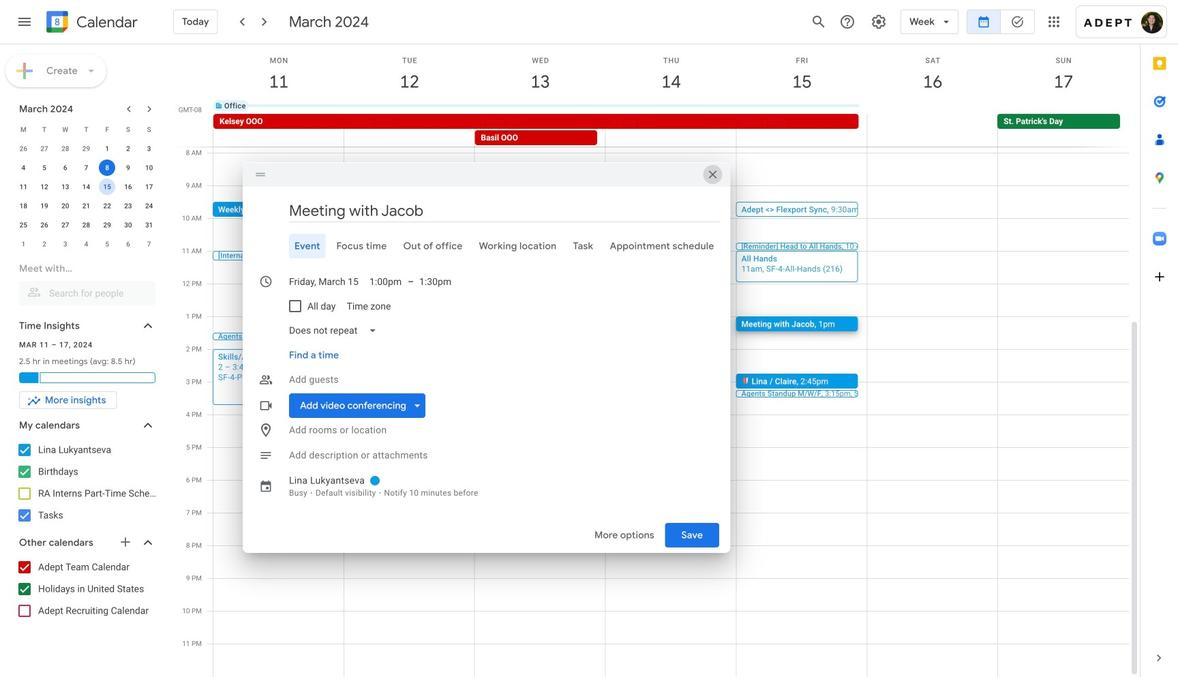 Task type: locate. For each thing, give the bounding box(es) containing it.
april 3 element
[[57, 236, 74, 252]]

february 29 element
[[78, 141, 94, 157]]

12 element
[[36, 179, 53, 195]]

row group
[[13, 139, 160, 254]]

5 element
[[36, 160, 53, 176]]

tab list
[[1141, 44, 1179, 639], [254, 234, 720, 259]]

Search for people to meet text field
[[27, 281, 147, 306]]

april 6 element
[[120, 236, 136, 252]]

main drawer image
[[16, 14, 33, 30]]

february 28 element
[[57, 141, 74, 157]]

28 element
[[78, 217, 94, 233]]

24 element
[[141, 198, 157, 214]]

1 element
[[99, 141, 115, 157]]

0 horizontal spatial tab list
[[254, 234, 720, 259]]

my calendars list
[[3, 439, 169, 527]]

None search field
[[0, 256, 169, 306]]

8, today element
[[99, 160, 115, 176]]

row
[[207, 89, 1140, 122], [207, 114, 1140, 147], [13, 120, 160, 139], [13, 139, 160, 158], [13, 158, 160, 177], [13, 177, 160, 196], [13, 196, 160, 216], [13, 216, 160, 235], [13, 235, 160, 254]]

grid
[[175, 44, 1140, 677]]

settings menu image
[[871, 14, 887, 30]]

30 element
[[120, 217, 136, 233]]

27 element
[[57, 217, 74, 233]]

heading
[[74, 14, 138, 30]]

4 element
[[15, 160, 32, 176]]

11 element
[[15, 179, 32, 195]]

31 element
[[141, 217, 157, 233]]

19 element
[[36, 198, 53, 214]]

2 element
[[120, 141, 136, 157]]

10 element
[[141, 160, 157, 176]]

16 element
[[120, 179, 136, 195]]

26 element
[[36, 217, 53, 233]]

18 element
[[15, 198, 32, 214]]

other calendars list
[[3, 557, 169, 622]]

cell
[[344, 100, 475, 111], [475, 100, 606, 111], [606, 100, 737, 111], [737, 100, 868, 111], [868, 100, 999, 111], [999, 100, 1130, 111], [344, 114, 475, 147], [606, 114, 737, 147], [737, 114, 867, 147], [867, 114, 998, 147], [97, 158, 118, 177], [97, 177, 118, 196]]

calendar element
[[44, 8, 138, 38]]

None field
[[284, 319, 388, 343]]



Task type: describe. For each thing, give the bounding box(es) containing it.
february 26 element
[[15, 141, 32, 157]]

Start time text field
[[370, 269, 402, 294]]

13 element
[[57, 179, 74, 195]]

to element
[[408, 276, 414, 287]]

Add title text field
[[289, 201, 720, 221]]

Start date text field
[[289, 269, 359, 294]]

february 27 element
[[36, 141, 53, 157]]

End time text field
[[420, 269, 452, 294]]

14 element
[[78, 179, 94, 195]]

april 7 element
[[141, 236, 157, 252]]

21 element
[[78, 198, 94, 214]]

add other calendars image
[[119, 535, 132, 549]]

april 5 element
[[99, 236, 115, 252]]

3 element
[[141, 141, 157, 157]]

15 element
[[99, 179, 115, 195]]

29 element
[[99, 217, 115, 233]]

25 element
[[15, 217, 32, 233]]

april 4 element
[[78, 236, 94, 252]]

7 element
[[78, 160, 94, 176]]

heading inside calendar element
[[74, 14, 138, 30]]

april 1 element
[[15, 236, 32, 252]]

april 2 element
[[36, 236, 53, 252]]

17 element
[[141, 179, 157, 195]]

6 element
[[57, 160, 74, 176]]

22 element
[[99, 198, 115, 214]]

20 element
[[57, 198, 74, 214]]

23 element
[[120, 198, 136, 214]]

9 element
[[120, 160, 136, 176]]

march 2024 grid
[[13, 120, 160, 254]]

1 horizontal spatial tab list
[[1141, 44, 1179, 639]]



Task type: vqa. For each thing, say whether or not it's contained in the screenshot.
25 inside row group
no



